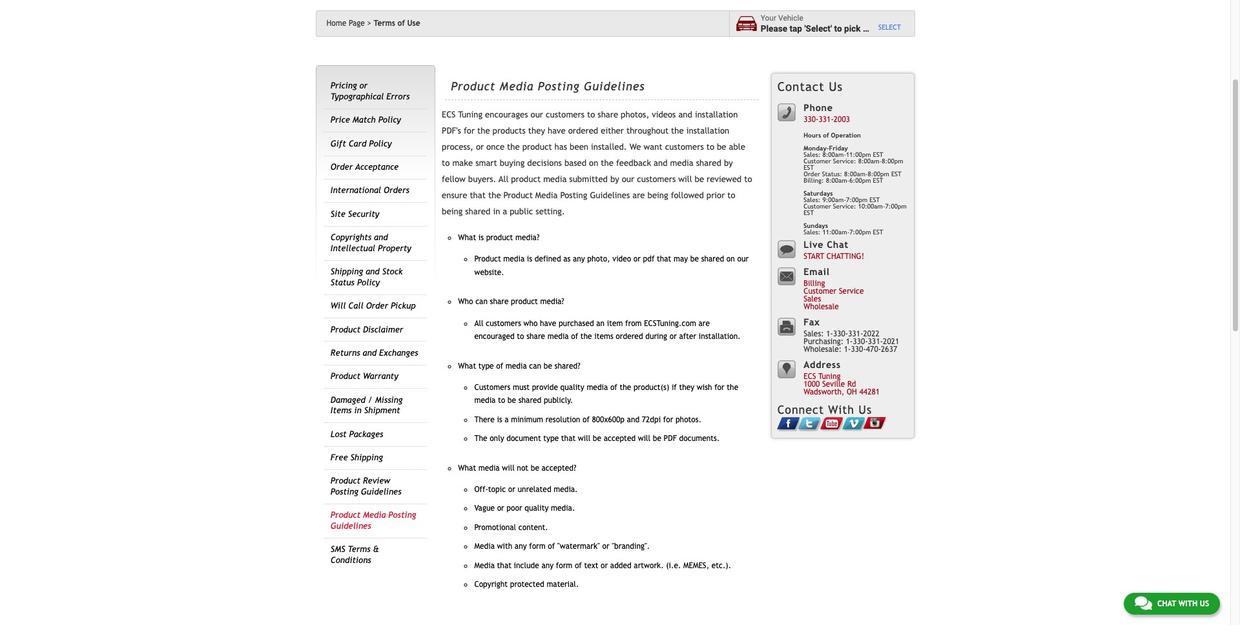 Task type: describe. For each thing, give the bounding box(es) containing it.
document
[[507, 434, 541, 443]]

of inside the all customers who have purchased an item from ecstuning.com are encouraged to share media of the items ordered during or after installation.
[[571, 332, 578, 341]]

site
[[331, 209, 345, 219]]

billing link
[[804, 279, 825, 288]]

media up off-
[[478, 464, 500, 473]]

price match policy link
[[331, 115, 401, 125]]

in inside damaged / missing items in shipment
[[354, 406, 362, 415]]

2 vertical spatial any
[[542, 561, 554, 570]]

331- inside phone 330-331-2003
[[819, 115, 834, 124]]

shared down ensure
[[465, 207, 491, 216]]

what for what is product media?
[[458, 233, 476, 242]]

ecs inside address ecs tuning 1000 seville rd wadsworth, oh 44281
[[804, 372, 816, 381]]

the up 'once'
[[477, 126, 490, 136]]

policy for gift card policy
[[369, 139, 392, 148]]

sms terms & conditions link
[[331, 545, 379, 565]]

price match policy
[[331, 115, 401, 125]]

any inside product media is defined as any photo, video or pdf that may be shared on our website.
[[573, 255, 585, 264]]

live chat start chatting!
[[804, 239, 864, 261]]

media inside product media is defined as any photo, video or pdf that may be shared on our website.
[[503, 255, 525, 264]]

0 horizontal spatial can
[[475, 297, 488, 306]]

material.
[[547, 580, 579, 589]]

what for what media will not be accepted?
[[458, 464, 476, 473]]

free shipping link
[[331, 453, 383, 462]]

vague
[[474, 504, 495, 513]]

protected
[[510, 580, 544, 589]]

media down the "decisions"
[[543, 174, 567, 184]]

media with any form of "watermark" or "branding".
[[474, 542, 650, 551]]

0 horizontal spatial our
[[531, 110, 543, 120]]

status:
[[822, 170, 842, 178]]

not
[[517, 464, 528, 473]]

content.
[[518, 523, 548, 532]]

start
[[804, 252, 824, 261]]

3 sales: from the top
[[804, 229, 821, 236]]

of inside customers must provide quality media of the product(s) if they wish for the media to be shared publicly.
[[610, 383, 617, 392]]

will call order pickup link
[[331, 301, 416, 311]]

be left shared?
[[544, 362, 552, 371]]

to right the prior
[[727, 191, 735, 200]]

oh
[[847, 388, 857, 397]]

and inside copyrights and intellectual property
[[374, 233, 388, 242]]

800x600p
[[592, 415, 625, 424]]

customers right want
[[665, 142, 704, 152]]

us for chat
[[1200, 599, 1209, 608]]

1 vertical spatial can
[[529, 362, 541, 371]]

the down installed.
[[601, 158, 614, 168]]

product disclaimer
[[331, 325, 403, 334]]

8:00am- up 6:00pm
[[858, 158, 882, 165]]

(i.e.
[[666, 561, 681, 570]]

sales
[[804, 295, 821, 304]]

2021
[[883, 337, 899, 346]]

pickup
[[391, 301, 416, 311]]

resolution
[[546, 415, 580, 424]]

2 vertical spatial for
[[663, 415, 673, 424]]

copyright protected material.
[[474, 580, 579, 589]]

330- left 2637
[[853, 337, 868, 346]]

media up copyright
[[474, 561, 495, 570]]

1- left the 2022
[[846, 337, 853, 346]]

to inside customers must provide quality media of the product(s) if they wish for the media to be shared publicly.
[[498, 396, 505, 405]]

chat with us
[[1157, 599, 1209, 608]]

all inside the all customers who have purchased an item from ecstuning.com are encouraged to share media of the items ordered during or after installation.
[[474, 319, 484, 328]]

0 vertical spatial type
[[478, 362, 494, 371]]

1 vertical spatial installation
[[686, 126, 729, 136]]

select
[[878, 23, 901, 31]]

been
[[570, 142, 588, 152]]

8:00am- down 11:00pm
[[844, 170, 868, 178]]

prior
[[706, 191, 725, 200]]

and right videos
[[678, 110, 692, 120]]

8:00am- up 9:00am-
[[826, 177, 850, 184]]

be left pdf
[[653, 434, 661, 443]]

who
[[523, 319, 538, 328]]

media up encourages
[[500, 79, 534, 93]]

ordered for item
[[616, 332, 643, 341]]

terms inside sms terms & conditions
[[348, 545, 370, 554]]

1 horizontal spatial 331-
[[848, 330, 863, 339]]

that down resolution
[[561, 434, 576, 443]]

product up who
[[511, 297, 538, 306]]

1 horizontal spatial order
[[366, 301, 388, 311]]

product review posting guidelines link
[[331, 476, 401, 497]]

item
[[607, 319, 623, 328]]

encouraged
[[474, 332, 515, 341]]

from
[[625, 319, 642, 328]]

fellow
[[442, 174, 466, 184]]

products
[[493, 126, 526, 136]]

vehicle
[[778, 14, 803, 23]]

to inside your vehicle please tap 'select' to pick a vehicle
[[834, 23, 842, 33]]

product up encourages
[[451, 79, 496, 93]]

customers down feedback
[[637, 174, 676, 184]]

billing
[[804, 279, 825, 288]]

and inside shipping and stock status policy
[[366, 267, 380, 277]]

or left poor
[[497, 504, 504, 513]]

media up must
[[506, 362, 527, 371]]

posting up 'has'
[[538, 79, 580, 93]]

review
[[363, 476, 390, 486]]

posting inside product media posting guidelines
[[388, 510, 416, 520]]

guidelines inside product media posting guidelines
[[331, 521, 371, 531]]

they inside customers must provide quality media of the product(s) if they wish for the media to be shared publicly.
[[679, 383, 694, 392]]

will left not
[[502, 464, 515, 473]]

comments image
[[1135, 596, 1152, 611]]

or inside product media is defined as any photo, video or pdf that may be shared on our website.
[[634, 255, 641, 264]]

with for media
[[497, 542, 512, 551]]

decisions
[[527, 158, 562, 168]]

returns and exchanges
[[331, 348, 418, 358]]

1 vertical spatial our
[[622, 174, 634, 184]]

errors
[[386, 92, 410, 101]]

make
[[452, 158, 473, 168]]

media that include any form of text or added artwork. (i.e. memes, etc.).
[[474, 561, 731, 570]]

returns
[[331, 348, 360, 358]]

of down the content.
[[548, 542, 555, 551]]

product disclaimer link
[[331, 325, 403, 334]]

start chatting! link
[[804, 252, 864, 261]]

seville
[[822, 380, 845, 389]]

purchasing:
[[804, 337, 844, 346]]

to up been
[[587, 110, 595, 120]]

property
[[378, 243, 411, 253]]

stock
[[382, 267, 403, 277]]

all inside ecs tuning encourages our customers to share photos, videos and installation pdf's for the products they have ordered either throughout the installation process, or once the product has been installed. we want customers to be able to make smart buying decisions based on the feedback and media shared by fellow buyers. all product media submitted by our customers will be reviewed to ensure that the product media posting guidelines are being followed prior to being shared in a public setting.
[[499, 174, 508, 184]]

site security
[[331, 209, 379, 219]]

topic
[[488, 485, 506, 494]]

feedback
[[616, 158, 651, 168]]

will inside ecs tuning encourages our customers to share photos, videos and installation pdf's for the products they have ordered either throughout the installation process, or once the product has been installed. we want customers to be able to make smart buying decisions based on the feedback and media shared by fellow buyers. all product media submitted by our customers will be reviewed to ensure that the product media posting guidelines are being followed prior to being shared in a public setting.
[[678, 174, 692, 184]]

saturdays
[[804, 190, 833, 197]]

8:00am- up status:
[[822, 151, 846, 158]]

1 horizontal spatial chat
[[1157, 599, 1176, 608]]

artwork.
[[634, 561, 664, 570]]

0 vertical spatial terms
[[374, 19, 395, 28]]

2 service: from the top
[[833, 203, 856, 210]]

1 vertical spatial share
[[490, 297, 509, 306]]

gift card policy
[[331, 139, 392, 148]]

product(s)
[[634, 383, 669, 392]]

shared up reviewed
[[696, 158, 721, 168]]

1 vertical spatial by
[[610, 174, 619, 184]]

11:00am-
[[822, 229, 850, 236]]

public
[[510, 207, 533, 216]]

connect with us
[[777, 403, 872, 417]]

contact
[[777, 79, 825, 94]]

1000
[[804, 380, 820, 389]]

1 vertical spatial any
[[515, 542, 527, 551]]

1 vertical spatial 8:00pm
[[868, 170, 889, 178]]

conditions
[[331, 555, 371, 565]]

the down videos
[[671, 126, 684, 136]]

0 vertical spatial us
[[829, 79, 843, 94]]

will down there is a minimum resolution of 800x600p and 72dpi for photos.
[[578, 434, 591, 443]]

sundays
[[804, 222, 828, 229]]

on inside ecs tuning encourages our customers to share photos, videos and installation pdf's for the products they have ordered either throughout the installation process, or once the product has been installed. we want customers to be able to make smart buying decisions based on the feedback and media shared by fellow buyers. all product media submitted by our customers will be reviewed to ensure that the product media posting guidelines are being followed prior to being shared in a public setting.
[[589, 158, 598, 168]]

1 vertical spatial type
[[543, 434, 559, 443]]

our inside product media is defined as any photo, video or pdf that may be shared on our website.
[[737, 255, 749, 264]]

product inside product media posting guidelines
[[331, 510, 360, 520]]

site security link
[[331, 209, 379, 219]]

that left include
[[497, 561, 512, 570]]

product up the "decisions"
[[522, 142, 552, 152]]

price
[[331, 115, 350, 125]]

product down buying on the left top of page
[[511, 174, 541, 184]]

or up media that include any form of text or added artwork. (i.e. memes, etc.).
[[602, 542, 609, 551]]

0 vertical spatial 8:00pm
[[882, 158, 903, 165]]

operation
[[831, 132, 861, 139]]

wholesale
[[804, 303, 839, 312]]

2 sales: from the top
[[804, 196, 821, 203]]

must
[[513, 383, 530, 392]]

phone
[[804, 102, 833, 113]]

0 vertical spatial installation
[[695, 110, 738, 120]]

2 vertical spatial a
[[505, 415, 509, 424]]

website.
[[474, 268, 504, 277]]

a inside your vehicle please tap 'select' to pick a vehicle
[[863, 23, 868, 33]]

with for chat
[[1179, 599, 1198, 608]]

1 vertical spatial being
[[442, 207, 463, 216]]

is for product
[[478, 233, 484, 242]]

with
[[828, 403, 855, 417]]

poor
[[507, 504, 522, 513]]

be inside customers must provide quality media of the product(s) if they wish for the media to be shared publicly.
[[508, 396, 516, 405]]

product down public
[[486, 233, 513, 242]]

of left text
[[575, 561, 582, 570]]

order inside the hours of operation monday-friday sales: 8:00am-11:00pm est customer service: 8:00am-8:00pm est order status: 8:00am-8:00pm est billing: 8:00am-6:00pm est saturdays sales: 9:00am-7:00pm est customer service: 10:00am-7:00pm est sundays sales: 11:00am-7:00pm est
[[804, 170, 820, 178]]

1 vertical spatial form
[[556, 561, 572, 570]]

330- down the 2022
[[851, 345, 866, 354]]

process,
[[442, 142, 473, 152]]

6:00pm
[[850, 177, 871, 184]]

email
[[804, 266, 830, 277]]

media inside product media posting guidelines
[[363, 510, 386, 520]]

and down want
[[654, 158, 668, 168]]

your
[[761, 14, 776, 23]]

7:00pm down 10:00am-
[[850, 229, 871, 236]]

media down promotional
[[474, 542, 495, 551]]

copyrights and intellectual property
[[331, 233, 411, 253]]

be down there is a minimum resolution of 800x600p and 72dpi for photos.
[[593, 434, 601, 443]]

vehicle
[[870, 23, 898, 33]]

1 vertical spatial shipping
[[350, 453, 383, 462]]

call
[[348, 301, 363, 311]]

on inside product media is defined as any photo, video or pdf that may be shared on our website.
[[727, 255, 735, 264]]

include
[[514, 561, 539, 570]]

2003
[[834, 115, 850, 124]]

be left able
[[717, 142, 726, 152]]

customers up 'has'
[[546, 110, 585, 120]]

missing
[[375, 395, 403, 405]]

product up returns
[[331, 325, 360, 334]]

card
[[349, 139, 366, 148]]

media. for off-topic or unrelated media.
[[554, 485, 578, 494]]

as
[[563, 255, 571, 264]]



Task type: vqa. For each thing, say whether or not it's contained in the screenshot.
third ECS - Corporate Logo from the top of the page
no



Task type: locate. For each thing, give the bounding box(es) containing it.
1- right wholesale:
[[844, 345, 851, 354]]

1 vertical spatial tuning
[[818, 372, 841, 381]]

0 horizontal spatial type
[[478, 362, 494, 371]]

product up website.
[[474, 255, 501, 264]]

with
[[497, 542, 512, 551], [1179, 599, 1198, 608]]

to left able
[[706, 142, 714, 152]]

are down feedback
[[633, 191, 645, 200]]

1-
[[826, 330, 833, 339], [846, 337, 853, 346], [844, 345, 851, 354]]

damaged
[[331, 395, 365, 405]]

product down the free
[[331, 476, 360, 486]]

ordered down from
[[616, 332, 643, 341]]

1 horizontal spatial our
[[622, 174, 634, 184]]

0 horizontal spatial terms
[[348, 545, 370, 554]]

tuning inside address ecs tuning 1000 seville rd wadsworth, oh 44281
[[818, 372, 841, 381]]

0 vertical spatial is
[[478, 233, 484, 242]]

1 horizontal spatial with
[[1179, 599, 1198, 608]]

330- inside phone 330-331-2003
[[804, 115, 819, 124]]

in down damaged
[[354, 406, 362, 415]]

1 horizontal spatial is
[[497, 415, 502, 424]]

media. down accepted?
[[554, 485, 578, 494]]

for inside customers must provide quality media of the product(s) if they wish for the media to be shared publicly.
[[714, 383, 724, 392]]

0 vertical spatial in
[[493, 207, 500, 216]]

items
[[594, 332, 613, 341]]

2 vertical spatial what
[[458, 464, 476, 473]]

policy for price match policy
[[378, 115, 401, 125]]

2 vertical spatial policy
[[357, 278, 380, 287]]

reviewed
[[707, 174, 742, 184]]

based
[[564, 158, 587, 168]]

0 horizontal spatial media?
[[515, 233, 540, 242]]

what type of media can be shared?
[[458, 362, 580, 371]]

1 vertical spatial they
[[679, 383, 694, 392]]

chat right "comments" icon
[[1157, 599, 1176, 608]]

quality for media
[[560, 383, 584, 392]]

2 vertical spatial our
[[737, 255, 749, 264]]

2 horizontal spatial order
[[804, 170, 820, 178]]

billing:
[[804, 177, 824, 184]]

1 vertical spatial what
[[458, 362, 476, 371]]

home
[[326, 19, 346, 28]]

1 customer from the top
[[804, 158, 831, 165]]

1 vertical spatial ordered
[[616, 332, 643, 341]]

0 horizontal spatial 331-
[[819, 115, 834, 124]]

1 vertical spatial terms
[[348, 545, 370, 554]]

for right 72dpi
[[663, 415, 673, 424]]

1 sales: from the top
[[804, 151, 821, 158]]

are up installation.
[[699, 319, 710, 328]]

typographical
[[331, 92, 384, 101]]

with right "comments" icon
[[1179, 599, 1198, 608]]

the up buying on the left top of page
[[507, 142, 520, 152]]

0 horizontal spatial with
[[497, 542, 512, 551]]

posting
[[538, 79, 580, 93], [560, 191, 587, 200], [331, 487, 358, 497], [388, 510, 416, 520]]

0 vertical spatial ecs
[[442, 110, 456, 120]]

guidelines up photos,
[[584, 79, 645, 93]]

1 horizontal spatial ecs
[[804, 372, 816, 381]]

be inside product media is defined as any photo, video or pdf that may be shared on our website.
[[690, 255, 699, 264]]

will up the followed
[[678, 174, 692, 184]]

1 horizontal spatial are
[[699, 319, 710, 328]]

1 horizontal spatial any
[[542, 561, 554, 570]]

intellectual
[[331, 243, 375, 253]]

1 horizontal spatial being
[[648, 191, 668, 200]]

pick
[[844, 23, 861, 33]]

shared inside customers must provide quality media of the product(s) if they wish for the media to be shared publicly.
[[518, 396, 541, 405]]

product media is defined as any photo, video or pdf that may be shared on our website.
[[474, 255, 749, 277]]

installed.
[[591, 142, 627, 152]]

be
[[717, 142, 726, 152], [695, 174, 704, 184], [690, 255, 699, 264], [544, 362, 552, 371], [508, 396, 516, 405], [593, 434, 601, 443], [653, 434, 661, 443], [531, 464, 539, 473]]

be right not
[[531, 464, 539, 473]]

1 horizontal spatial on
[[727, 255, 735, 264]]

all customers who have purchased an item from ecstuning.com are encouraged to share media of the items ordered during or after installation.
[[474, 319, 741, 341]]

the inside the all customers who have purchased an item from ecstuning.com are encouraged to share media of the items ordered during or after installation.
[[580, 332, 592, 341]]

customers inside the all customers who have purchased an item from ecstuning.com are encouraged to share media of the items ordered during or after installation.
[[486, 319, 521, 328]]

share inside ecs tuning encourages our customers to share photos, videos and installation pdf's for the products they have ordered either throughout the installation process, or once the product has been installed. we want customers to be able to make smart buying decisions based on the feedback and media shared by fellow buyers. all product media submitted by our customers will be reviewed to ensure that the product media posting guidelines are being followed prior to being shared in a public setting.
[[598, 110, 618, 120]]

0 horizontal spatial product media posting guidelines
[[331, 510, 416, 531]]

sales:
[[804, 151, 821, 158], [804, 196, 821, 203], [804, 229, 821, 236], [804, 330, 824, 339]]

0 horizontal spatial us
[[829, 79, 843, 94]]

2 horizontal spatial share
[[598, 110, 618, 120]]

the down buyers.
[[488, 191, 501, 200]]

1 horizontal spatial all
[[499, 174, 508, 184]]

0 horizontal spatial for
[[464, 126, 475, 136]]

match
[[352, 115, 376, 125]]

home page link
[[326, 19, 371, 28]]

1 horizontal spatial type
[[543, 434, 559, 443]]

media down "purchased"
[[548, 332, 569, 341]]

is up website.
[[478, 233, 484, 242]]

the only document type that will be accepted will be pdf documents.
[[474, 434, 720, 443]]

accepted
[[604, 434, 636, 443]]

7:00pm down 6:00pm
[[846, 196, 868, 203]]

wholesale:
[[804, 345, 842, 354]]

2 what from the top
[[458, 362, 476, 371]]

please
[[761, 23, 787, 33]]

2022
[[863, 330, 880, 339]]

product media posting guidelines up &
[[331, 510, 416, 531]]

72dpi
[[642, 415, 661, 424]]

ordered inside the all customers who have purchased an item from ecstuning.com are encouraged to share media of the items ordered during or after installation.
[[616, 332, 643, 341]]

0 horizontal spatial on
[[589, 158, 598, 168]]

1 horizontal spatial by
[[724, 158, 733, 168]]

that inside product media is defined as any photo, video or pdf that may be shared on our website.
[[657, 255, 671, 264]]

in inside ecs tuning encourages our customers to share photos, videos and installation pdf's for the products they have ordered either throughout the installation process, or once the product has been installed. we want customers to be able to make smart buying decisions based on the feedback and media shared by fellow buyers. all product media submitted by our customers will be reviewed to ensure that the product media posting guidelines are being followed prior to being shared in a public setting.
[[493, 207, 500, 216]]

any right as
[[573, 255, 585, 264]]

0 vertical spatial they
[[528, 126, 545, 136]]

2 vertical spatial us
[[1200, 599, 1209, 608]]

1 horizontal spatial product media posting guidelines
[[451, 79, 645, 93]]

status
[[331, 278, 355, 287]]

what up off-
[[458, 464, 476, 473]]

of up customers
[[496, 362, 503, 371]]

copyrights
[[331, 233, 371, 242]]

to inside the all customers who have purchased an item from ecstuning.com are encouraged to share media of the items ordered during or after installation.
[[517, 332, 524, 341]]

free shipping
[[331, 453, 383, 462]]

or down ecstuning.com
[[670, 332, 677, 341]]

in
[[493, 207, 500, 216], [354, 406, 362, 415]]

the
[[474, 434, 487, 443]]

the down "purchased"
[[580, 332, 592, 341]]

have inside the all customers who have purchased an item from ecstuning.com are encouraged to share media of the items ordered during or after installation.
[[540, 319, 556, 328]]

ordered up been
[[568, 126, 598, 136]]

photos,
[[621, 110, 649, 120]]

media up the followed
[[670, 158, 694, 168]]

the left product(s)
[[620, 383, 631, 392]]

media? down public
[[515, 233, 540, 242]]

added
[[610, 561, 632, 570]]

chat inside live chat start chatting!
[[827, 239, 849, 250]]

on up submitted
[[589, 158, 598, 168]]

1 service: from the top
[[833, 158, 856, 165]]

1 horizontal spatial for
[[663, 415, 673, 424]]

acceptance
[[355, 162, 399, 172]]

chat down the 11:00am-
[[827, 239, 849, 250]]

shared right may
[[701, 255, 724, 264]]

ecs tuning encourages our customers to share photos, videos and installation pdf's for the products they have ordered either throughout the installation process, or once the product has been installed. we want customers to be able to make smart buying decisions based on the feedback and media shared by fellow buyers. all product media submitted by our customers will be reviewed to ensure that the product media posting guidelines are being followed prior to being shared in a public setting.
[[442, 110, 752, 216]]

they
[[528, 126, 545, 136], [679, 383, 694, 392]]

order left status:
[[804, 170, 820, 178]]

1 vertical spatial is
[[527, 255, 532, 264]]

all down buying on the left top of page
[[499, 174, 508, 184]]

shared inside product media is defined as any photo, video or pdf that may be shared on our website.
[[701, 255, 724, 264]]

will down 72dpi
[[638, 434, 651, 443]]

have inside ecs tuning encourages our customers to share photos, videos and installation pdf's for the products they have ordered either throughout the installation process, or once the product has been installed. we want customers to be able to make smart buying decisions based on the feedback and media shared by fellow buyers. all product media submitted by our customers will be reviewed to ensure that the product media posting guidelines are being followed prior to being shared in a public setting.
[[548, 126, 566, 136]]

0 vertical spatial can
[[475, 297, 488, 306]]

product inside product review posting guidelines
[[331, 476, 360, 486]]

0 vertical spatial have
[[548, 126, 566, 136]]

or inside ecs tuning encourages our customers to share photos, videos and installation pdf's for the products they have ordered either throughout the installation process, or once the product has been installed. we want customers to be able to make smart buying decisions based on the feedback and media shared by fellow buyers. all product media submitted by our customers will be reviewed to ensure that the product media posting guidelines are being followed prior to being shared in a public setting.
[[476, 142, 484, 152]]

1 vertical spatial media?
[[540, 297, 564, 306]]

9:00am-
[[822, 196, 846, 203]]

0 horizontal spatial are
[[633, 191, 645, 200]]

media up there is a minimum resolution of 800x600p and 72dpi for photos.
[[587, 383, 608, 392]]

8:00pm down 11:00pm
[[868, 170, 889, 178]]

address ecs tuning 1000 seville rd wadsworth, oh 44281
[[804, 359, 880, 397]]

0 vertical spatial policy
[[378, 115, 401, 125]]

1 horizontal spatial us
[[859, 403, 872, 417]]

or left the pdf
[[634, 255, 641, 264]]

live
[[804, 239, 824, 250]]

ecs inside ecs tuning encourages our customers to share photos, videos and installation pdf's for the products they have ordered either throughout the installation process, or once the product has been installed. we want customers to be able to make smart buying decisions based on the feedback and media shared by fellow buyers. all product media submitted by our customers will be reviewed to ensure that the product media posting guidelines are being followed prior to being shared in a public setting.
[[442, 110, 456, 120]]

media. for vague or poor quality media.
[[551, 504, 575, 513]]

by up reviewed
[[724, 158, 733, 168]]

tuning down address
[[818, 372, 841, 381]]

ecstuning.com
[[644, 319, 696, 328]]

1 horizontal spatial can
[[529, 362, 541, 371]]

1 vertical spatial are
[[699, 319, 710, 328]]

being left the followed
[[648, 191, 668, 200]]

0 horizontal spatial in
[[354, 406, 362, 415]]

3 what from the top
[[458, 464, 476, 473]]

damaged / missing items in shipment
[[331, 395, 403, 415]]

0 vertical spatial any
[[573, 255, 585, 264]]

0 vertical spatial what
[[458, 233, 476, 242]]

0 vertical spatial media?
[[515, 233, 540, 242]]

off-topic or unrelated media.
[[474, 485, 578, 494]]

1 vertical spatial customer
[[804, 203, 831, 210]]

policy up the will call order pickup link
[[357, 278, 380, 287]]

that down buyers.
[[470, 191, 486, 200]]

or
[[359, 81, 368, 91], [476, 142, 484, 152], [634, 255, 641, 264], [670, 332, 677, 341], [508, 485, 515, 494], [497, 504, 504, 513], [602, 542, 609, 551], [601, 561, 608, 570]]

be right may
[[690, 255, 699, 264]]

to right reviewed
[[744, 174, 752, 184]]

quality for media.
[[525, 504, 549, 513]]

media up setting.
[[535, 191, 558, 200]]

they inside ecs tuning encourages our customers to share photos, videos and installation pdf's for the products they have ordered either throughout the installation process, or once the product has been installed. we want customers to be able to make smart buying decisions based on the feedback and media shared by fellow buyers. all product media submitted by our customers will be reviewed to ensure that the product media posting guidelines are being followed prior to being shared in a public setting.
[[528, 126, 545, 136]]

1 horizontal spatial tuning
[[818, 372, 841, 381]]

4 sales: from the top
[[804, 330, 824, 339]]

of left use
[[398, 19, 405, 28]]

or inside pricing or typographical errors
[[359, 81, 368, 91]]

customers
[[474, 383, 510, 392]]

are inside ecs tuning encourages our customers to share photos, videos and installation pdf's for the products they have ordered either throughout the installation process, or once the product has been installed. we want customers to be able to make smart buying decisions based on the feedback and media shared by fellow buyers. all product media submitted by our customers will be reviewed to ensure that the product media posting guidelines are being followed prior to being shared in a public setting.
[[633, 191, 645, 200]]

lost packages link
[[331, 429, 383, 439]]

for inside ecs tuning encourages our customers to share photos, videos and installation pdf's for the products they have ordered either throughout the installation process, or once the product has been installed. we want customers to be able to make smart buying decisions based on the feedback and media shared by fellow buyers. all product media submitted by our customers will be reviewed to ensure that the product media posting guidelines are being followed prior to being shared in a public setting.
[[464, 126, 475, 136]]

of down "purchased"
[[571, 332, 578, 341]]

sales: down fax
[[804, 330, 824, 339]]

0 vertical spatial shipping
[[331, 267, 363, 277]]

0 vertical spatial quality
[[560, 383, 584, 392]]

our right encourages
[[531, 110, 543, 120]]

monday-
[[804, 145, 829, 152]]

0 vertical spatial all
[[499, 174, 508, 184]]

provide
[[532, 383, 558, 392]]

to down customers
[[498, 396, 505, 405]]

wholesale link
[[804, 303, 839, 312]]

to left make
[[442, 158, 450, 168]]

quality up publicly.
[[560, 383, 584, 392]]

0 vertical spatial service:
[[833, 158, 856, 165]]

1 vertical spatial a
[[503, 207, 507, 216]]

a inside ecs tuning encourages our customers to share photos, videos and installation pdf's for the products they have ordered either throughout the installation process, or once the product has been installed. we want customers to be able to make smart buying decisions based on the feedback and media shared by fellow buyers. all product media submitted by our customers will be reviewed to ensure that the product media posting guidelines are being followed prior to being shared in a public setting.
[[503, 207, 507, 216]]

quality down unrelated
[[525, 504, 549, 513]]

product down returns
[[331, 372, 360, 381]]

posting inside ecs tuning encourages our customers to share photos, videos and installation pdf's for the products they have ordered either throughout the installation process, or once the product has been installed. we want customers to be able to make smart buying decisions based on the feedback and media shared by fellow buyers. all product media submitted by our customers will be reviewed to ensure that the product media posting guidelines are being followed prior to being shared in a public setting.
[[560, 191, 587, 200]]

form
[[529, 542, 546, 551], [556, 561, 572, 570]]

of inside the hours of operation monday-friday sales: 8:00am-11:00pm est customer service: 8:00am-8:00pm est order status: 8:00am-8:00pm est billing: 8:00am-6:00pm est saturdays sales: 9:00am-7:00pm est customer service: 10:00am-7:00pm est sundays sales: 11:00am-7:00pm est
[[823, 132, 829, 139]]

product warranty link
[[331, 372, 398, 381]]

order down gift in the top of the page
[[331, 162, 353, 172]]

during
[[645, 332, 667, 341]]

us up phone
[[829, 79, 843, 94]]

media?
[[515, 233, 540, 242], [540, 297, 564, 306]]

customer inside email billing customer service sales wholesale
[[804, 287, 837, 296]]

or inside the all customers who have purchased an item from ecstuning.com are encouraged to share media of the items ordered during or after installation.
[[670, 332, 677, 341]]

media down customers
[[474, 396, 496, 405]]

1 horizontal spatial terms
[[374, 19, 395, 28]]

is for a
[[497, 415, 502, 424]]

posting down the free
[[331, 487, 358, 497]]

1 vertical spatial on
[[727, 255, 735, 264]]

who
[[458, 297, 473, 306]]

0 horizontal spatial ecs
[[442, 110, 456, 120]]

1 horizontal spatial share
[[527, 332, 545, 341]]

product inside product media is defined as any photo, video or pdf that may be shared on our website.
[[474, 255, 501, 264]]

0 vertical spatial by
[[724, 158, 733, 168]]

is
[[478, 233, 484, 242], [527, 255, 532, 264], [497, 415, 502, 424]]

media inside the all customers who have purchased an item from ecstuning.com are encouraged to share media of the items ordered during or after installation.
[[548, 332, 569, 341]]

can
[[475, 297, 488, 306], [529, 362, 541, 371]]

of up the only document type that will be accepted will be pdf documents. at the bottom
[[583, 415, 590, 424]]

1 vertical spatial for
[[714, 383, 724, 392]]

ordered for share
[[568, 126, 598, 136]]

home page
[[326, 19, 365, 28]]

1- up wholesale:
[[826, 330, 833, 339]]

0 horizontal spatial tuning
[[458, 110, 483, 120]]

3 customer from the top
[[804, 287, 837, 296]]

product inside ecs tuning encourages our customers to share photos, videos and installation pdf's for the products they have ordered either throughout the installation process, or once the product has been installed. we want customers to be able to make smart buying decisions based on the feedback and media shared by fellow buyers. all product media submitted by our customers will be reviewed to ensure that the product media posting guidelines are being followed prior to being shared in a public setting.
[[504, 191, 533, 200]]

0 vertical spatial with
[[497, 542, 512, 551]]

1 vertical spatial with
[[1179, 599, 1198, 608]]

guidelines inside product review posting guidelines
[[361, 487, 401, 497]]

is inside product media is defined as any photo, video or pdf that may be shared on our website.
[[527, 255, 532, 264]]

2 horizontal spatial 331-
[[868, 337, 883, 346]]

memes,
[[683, 561, 709, 570]]

copyrights and intellectual property link
[[331, 233, 411, 253]]

purchased
[[559, 319, 594, 328]]

470-
[[866, 345, 881, 354]]

to down who
[[517, 332, 524, 341]]

tuning inside ecs tuning encourages our customers to share photos, videos and installation pdf's for the products they have ordered either throughout the installation process, or once the product has been installed. we want customers to be able to make smart buying decisions based on the feedback and media shared by fellow buyers. all product media submitted by our customers will be reviewed to ensure that the product media posting guidelines are being followed prior to being shared in a public setting.
[[458, 110, 483, 120]]

policy inside shipping and stock status policy
[[357, 278, 380, 287]]

1 vertical spatial service:
[[833, 203, 856, 210]]

for right 'wish'
[[714, 383, 724, 392]]

2 customer from the top
[[804, 203, 831, 210]]

0 horizontal spatial ordered
[[568, 126, 598, 136]]

customer
[[804, 158, 831, 165], [804, 203, 831, 210], [804, 287, 837, 296]]

what for what type of media can be shared?
[[458, 362, 476, 371]]

0 vertical spatial being
[[648, 191, 668, 200]]

packages
[[349, 429, 383, 439]]

0 vertical spatial tuning
[[458, 110, 483, 120]]

any right include
[[542, 561, 554, 570]]

what up customers
[[458, 362, 476, 371]]

0 horizontal spatial they
[[528, 126, 545, 136]]

sales: down billing:
[[804, 196, 821, 203]]

product warranty
[[331, 372, 398, 381]]

customers
[[546, 110, 585, 120], [665, 142, 704, 152], [637, 174, 676, 184], [486, 319, 521, 328]]

1 vertical spatial ecs
[[804, 372, 816, 381]]

either
[[601, 126, 624, 136]]

to left the pick
[[834, 23, 842, 33]]

0 vertical spatial chat
[[827, 239, 849, 250]]

0 vertical spatial a
[[863, 23, 868, 33]]

who can share product media?
[[458, 297, 564, 306]]

quality inside customers must provide quality media of the product(s) if they wish for the media to be shared publicly.
[[560, 383, 584, 392]]

and up property
[[374, 233, 388, 242]]

the right 'wish'
[[727, 383, 738, 392]]

gift card policy link
[[331, 139, 392, 148]]

be up the followed
[[695, 174, 704, 184]]

posting inside product review posting guidelines
[[331, 487, 358, 497]]

1 vertical spatial product media posting guidelines
[[331, 510, 416, 531]]

that right the pdf
[[657, 255, 671, 264]]

shipping inside shipping and stock status policy
[[331, 267, 363, 277]]

0 horizontal spatial any
[[515, 542, 527, 551]]

video
[[612, 255, 631, 264]]

or right text
[[601, 561, 608, 570]]

1 horizontal spatial media?
[[540, 297, 564, 306]]

330- down phone
[[804, 115, 819, 124]]

sales: inside fax sales: 1-330-331-2022 purchasing: 1-330-331-2021 wholesale: 1-330-470-2637
[[804, 330, 824, 339]]

media inside ecs tuning encourages our customers to share photos, videos and installation pdf's for the products they have ordered either throughout the installation process, or once the product has been installed. we want customers to be able to make smart buying decisions based on the feedback and media shared by fellow buyers. all product media submitted by our customers will be reviewed to ensure that the product media posting guidelines are being followed prior to being shared in a public setting.
[[535, 191, 558, 200]]

has
[[555, 142, 567, 152]]

share down website.
[[490, 297, 509, 306]]

0 vertical spatial ordered
[[568, 126, 598, 136]]

2 vertical spatial share
[[527, 332, 545, 341]]

are inside the all customers who have purchased an item from ecstuning.com are encouraged to share media of the items ordered during or after installation.
[[699, 319, 710, 328]]

2 horizontal spatial any
[[573, 255, 585, 264]]

service:
[[833, 158, 856, 165], [833, 203, 856, 210]]

followed
[[671, 191, 704, 200]]

0 vertical spatial on
[[589, 158, 598, 168]]

1 horizontal spatial they
[[679, 383, 694, 392]]

0 horizontal spatial quality
[[525, 504, 549, 513]]

and down product disclaimer link
[[363, 348, 377, 358]]

items
[[331, 406, 352, 415]]

customers must provide quality media of the product(s) if they wish for the media to be shared publicly.
[[474, 383, 738, 405]]

1 what from the top
[[458, 233, 476, 242]]

0 horizontal spatial form
[[529, 542, 546, 551]]

or right topic
[[508, 485, 515, 494]]

able
[[729, 142, 745, 152]]

0 vertical spatial are
[[633, 191, 645, 200]]

us for connect
[[859, 403, 872, 417]]

and left 72dpi
[[627, 415, 640, 424]]

what is product media?
[[458, 233, 540, 242]]

our down feedback
[[622, 174, 634, 184]]

guidelines inside ecs tuning encourages our customers to share photos, videos and installation pdf's for the products they have ordered either throughout the installation process, or once the product has been installed. we want customers to be able to make smart buying decisions based on the feedback and media shared by fellow buyers. all product media submitted by our customers will be reviewed to ensure that the product media posting guidelines are being followed prior to being shared in a public setting.
[[590, 191, 630, 200]]

ordered inside ecs tuning encourages our customers to share photos, videos and installation pdf's for the products they have ordered either throughout the installation process, or once the product has been installed. we want customers to be able to make smart buying decisions based on the feedback and media shared by fellow buyers. all product media submitted by our customers will be reviewed to ensure that the product media posting guidelines are being followed prior to being shared in a public setting.
[[568, 126, 598, 136]]

orders
[[384, 186, 409, 195]]

hours of operation monday-friday sales: 8:00am-11:00pm est customer service: 8:00am-8:00pm est order status: 8:00am-8:00pm est billing: 8:00am-6:00pm est saturdays sales: 9:00am-7:00pm est customer service: 10:00am-7:00pm est sundays sales: 11:00am-7:00pm est
[[804, 132, 907, 236]]

your vehicle please tap 'select' to pick a vehicle
[[761, 14, 898, 33]]

a left public
[[503, 207, 507, 216]]

there
[[474, 415, 495, 424]]

by down feedback
[[610, 174, 619, 184]]

1 vertical spatial all
[[474, 319, 484, 328]]

being down ensure
[[442, 207, 463, 216]]

330- up wholesale:
[[833, 330, 848, 339]]

shipping
[[331, 267, 363, 277], [350, 453, 383, 462]]

shared?
[[555, 362, 580, 371]]

1 horizontal spatial in
[[493, 207, 500, 216]]

that inside ecs tuning encourages our customers to share photos, videos and installation pdf's for the products they have ordered either throughout the installation process, or once the product has been installed. we want customers to be able to make smart buying decisions based on the feedback and media shared by fellow buyers. all product media submitted by our customers will be reviewed to ensure that the product media posting guidelines are being followed prior to being shared in a public setting.
[[470, 191, 486, 200]]

promotional
[[474, 523, 516, 532]]

posting down review
[[388, 510, 416, 520]]

0 vertical spatial product media posting guidelines
[[451, 79, 645, 93]]

share inside the all customers who have purchased an item from ecstuning.com are encouraged to share media of the items ordered during or after installation.
[[527, 332, 545, 341]]

gift
[[331, 139, 346, 148]]

0 horizontal spatial order
[[331, 162, 353, 172]]

there is a minimum resolution of 800x600p and 72dpi for photos.
[[474, 415, 701, 424]]

7:00pm right 9:00am-
[[885, 203, 907, 210]]

product
[[451, 79, 496, 93], [504, 191, 533, 200], [474, 255, 501, 264], [331, 325, 360, 334], [331, 372, 360, 381], [331, 476, 360, 486], [331, 510, 360, 520]]



